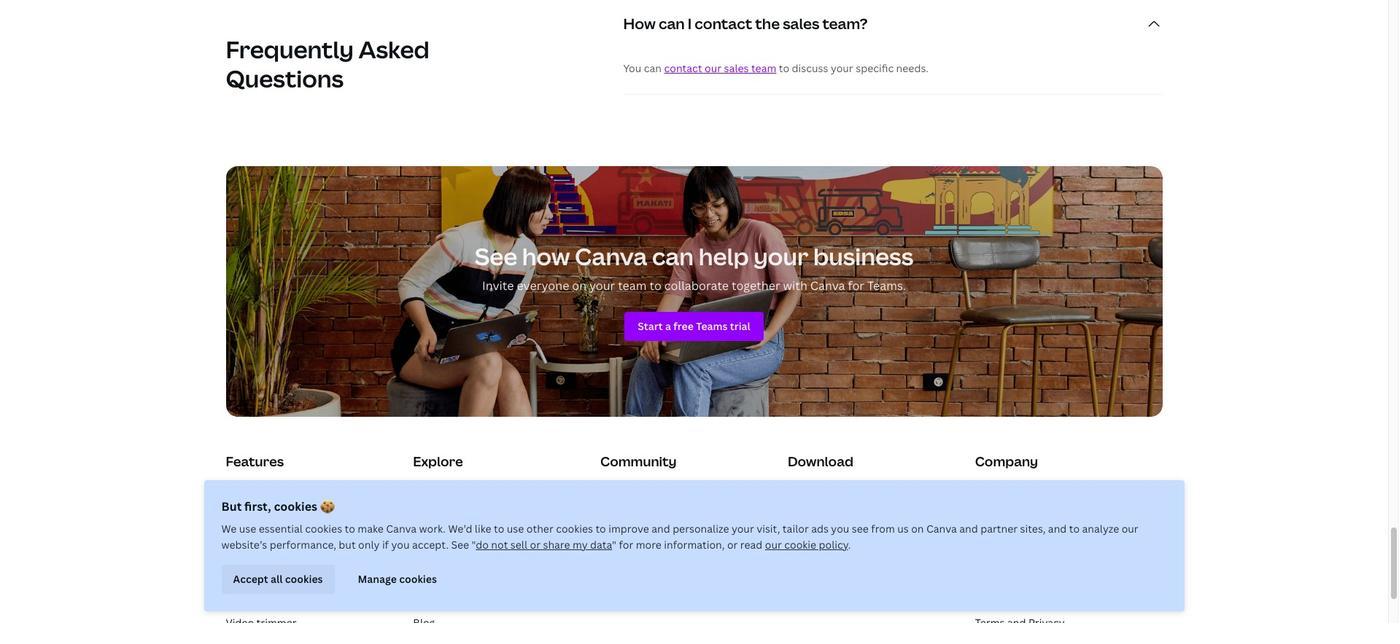 Task type: describe. For each thing, give the bounding box(es) containing it.
see
[[852, 522, 869, 536]]

our cookie policy link
[[765, 538, 848, 552]]

analyze
[[1082, 522, 1119, 536]]

essential
[[259, 522, 303, 536]]

company
[[975, 453, 1038, 471]]

generator for color palette generator
[[481, 594, 529, 608]]

photos for add text to photos
[[283, 572, 318, 586]]

0 horizontal spatial sales
[[724, 61, 749, 75]]

1 vertical spatial contact
[[664, 61, 702, 75]]

you can contact our sales team to discuss your specific needs.
[[623, 61, 929, 75]]

ios link
[[788, 483, 805, 497]]

2 use from the left
[[507, 522, 524, 536]]

color wheel link
[[413, 572, 472, 586]]

accept all cookies
[[233, 573, 323, 586]]

canva represents fund
[[601, 528, 717, 542]]

can for you
[[644, 61, 662, 75]]

your right everyone
[[590, 278, 615, 294]]

manage cookies
[[358, 573, 437, 586]]

wheel
[[443, 572, 472, 586]]

online video recorder
[[226, 594, 333, 608]]

team?
[[823, 14, 868, 34]]

curved text generator link
[[226, 483, 334, 497]]

but first, cookies 🍪
[[221, 499, 335, 515]]

ads
[[811, 522, 829, 536]]

sites,
[[1020, 522, 1046, 536]]

canva up if
[[386, 522, 417, 536]]

canva represents fund link
[[601, 528, 717, 542]]

add for add text to photos
[[226, 572, 246, 586]]

discuss
[[792, 61, 829, 75]]

online for online communities
[[601, 483, 633, 497]]

canva right "how"
[[575, 241, 647, 272]]

photos for add frames to photos
[[298, 550, 333, 564]]

program
[[646, 594, 688, 608]]

see how canva can help your business invite everyone on your team to collaborate together with canva for teams.
[[475, 241, 914, 294]]

frequently
[[226, 34, 354, 65]]

team inside see how canva can help your business invite everyone on your team to collaborate together with canva for teams.
[[618, 278, 647, 294]]

image
[[226, 528, 255, 542]]

manage
[[358, 573, 397, 586]]

careers
[[975, 528, 1014, 542]]

can for how
[[659, 14, 685, 34]]

collaborate
[[664, 278, 729, 294]]

photo effects
[[226, 506, 292, 519]]

make
[[358, 522, 384, 536]]

visit,
[[757, 522, 780, 536]]

color for color palette generator
[[413, 594, 440, 608]]

0 vertical spatial our
[[705, 61, 722, 75]]

other
[[527, 522, 554, 536]]

specific
[[856, 61, 894, 75]]

performance,
[[270, 538, 336, 552]]

1 and from the left
[[652, 522, 670, 536]]

us
[[898, 522, 909, 536]]

accept
[[233, 573, 268, 586]]

security
[[975, 594, 1016, 608]]

affiliates
[[601, 594, 644, 608]]

recorder
[[290, 594, 333, 608]]

online video recorder link
[[226, 594, 333, 608]]

can inside see how canva can help your business invite everyone on your team to collaborate together with canva for teams.
[[652, 241, 694, 272]]

like
[[475, 522, 491, 536]]

see inside see how canva can help your business invite everyone on your team to collaborate together with canva for teams.
[[475, 241, 518, 272]]

cookies up recorder
[[285, 573, 323, 586]]

how
[[623, 14, 656, 34]]

add for add frames to photos
[[226, 550, 246, 564]]

0 vertical spatial team
[[751, 61, 777, 75]]

how
[[522, 241, 570, 272]]

fund
[[692, 528, 717, 542]]

sell
[[511, 538, 528, 552]]

my
[[573, 538, 588, 552]]

developers link
[[601, 550, 657, 564]]

cookies down 🍪 at the left of page
[[305, 522, 342, 536]]

generator for curved text generator
[[286, 483, 334, 497]]

personalize
[[673, 522, 729, 536]]

how can i contact the sales team? button
[[623, 0, 1163, 50]]

security link
[[975, 594, 1016, 608]]

color palette generator link
[[413, 594, 529, 608]]

image enhancer link
[[226, 528, 304, 542]]

together
[[732, 278, 781, 294]]

design ideas link
[[413, 483, 475, 497]]

3 and from the left
[[1048, 522, 1067, 536]]

from
[[871, 522, 895, 536]]

share
[[543, 538, 570, 552]]

canva right with
[[810, 278, 845, 294]]

read
[[740, 538, 763, 552]]

cookies down curved text generator at bottom left
[[274, 499, 317, 515]]

ideas
[[449, 483, 475, 497]]

color palette generator
[[413, 594, 529, 608]]

color for color wheel
[[413, 572, 440, 586]]

cookies down colors
[[399, 573, 437, 586]]

windows
[[788, 528, 832, 542]]

to inside see how canva can help your business invite everyone on your team to collaborate together with canva for teams.
[[650, 278, 662, 294]]

windows link
[[788, 528, 832, 542]]

if
[[382, 538, 389, 552]]

0 horizontal spatial for
[[619, 538, 634, 552]]

information,
[[664, 538, 725, 552]]

teams.
[[868, 278, 906, 294]]

photo effects link
[[226, 506, 292, 519]]

add frames to photos
[[226, 550, 333, 564]]

canva up developers
[[601, 528, 631, 542]]

canva right 'us'
[[927, 522, 957, 536]]



Task type: vqa. For each thing, say whether or not it's contained in the screenshot.
?
no



Task type: locate. For each thing, give the bounding box(es) containing it.
0 vertical spatial can
[[659, 14, 685, 34]]

your up read
[[732, 522, 754, 536]]

add frames to photos link
[[226, 550, 333, 564]]

1 vertical spatial our
[[1122, 522, 1139, 536]]

1 vertical spatial online
[[226, 594, 258, 608]]

2 or from the left
[[727, 538, 738, 552]]

see
[[475, 241, 518, 272], [451, 538, 469, 552]]

explore
[[413, 453, 463, 471]]

or left read
[[727, 538, 738, 552]]

color down "color wheel"
[[413, 594, 440, 608]]

1 vertical spatial add
[[226, 572, 246, 586]]

sales right the
[[783, 14, 820, 34]]

for inside see how canva can help your business invite everyone on your team to collaborate together with canva for teams.
[[848, 278, 865, 294]]

download
[[788, 453, 854, 471]]

image enhancer
[[226, 528, 304, 542]]

your up with
[[754, 241, 809, 272]]

affiliates program link
[[601, 594, 688, 608]]

1 horizontal spatial online
[[601, 483, 633, 497]]

curved
[[226, 483, 262, 497]]

careers link
[[975, 528, 1014, 542]]

1 vertical spatial generator
[[481, 594, 529, 608]]

1 horizontal spatial on
[[911, 522, 924, 536]]

our right analyze on the bottom of page
[[1122, 522, 1139, 536]]

" down like
[[472, 538, 476, 552]]

photo
[[226, 506, 256, 519]]

1 use from the left
[[239, 522, 256, 536]]

see down we'd
[[451, 538, 469, 552]]

1 vertical spatial team
[[618, 278, 647, 294]]

0 horizontal spatial use
[[239, 522, 256, 536]]

you
[[623, 61, 642, 75]]

accept all cookies button
[[221, 565, 335, 595]]

1 horizontal spatial and
[[960, 522, 978, 536]]

2 horizontal spatial our
[[1122, 522, 1139, 536]]

1 horizontal spatial our
[[765, 538, 782, 552]]

font pairing
[[413, 528, 472, 542]]

cookies
[[274, 499, 317, 515], [305, 522, 342, 536], [556, 522, 593, 536], [285, 573, 323, 586], [399, 573, 437, 586]]

generator up 🍪 at the left of page
[[286, 483, 334, 497]]

0 vertical spatial see
[[475, 241, 518, 272]]

for
[[848, 278, 865, 294], [619, 538, 634, 552]]

for down 'business'
[[848, 278, 865, 294]]

0 vertical spatial sales
[[783, 14, 820, 34]]

we'd
[[448, 522, 472, 536]]

or
[[530, 538, 541, 552], [727, 538, 738, 552]]

can left i
[[659, 14, 685, 34]]

partner
[[981, 522, 1018, 536]]

1 vertical spatial you
[[391, 538, 410, 552]]

data
[[590, 538, 612, 552]]

1 vertical spatial text
[[248, 572, 268, 586]]

text for add
[[248, 572, 268, 586]]

use up sell
[[507, 522, 524, 536]]

2 and from the left
[[960, 522, 978, 536]]

design
[[413, 483, 447, 497]]

invite
[[482, 278, 514, 294]]

frames
[[248, 550, 283, 564]]

2 vertical spatial can
[[652, 241, 694, 272]]

online communities
[[601, 483, 699, 497]]

all
[[271, 573, 283, 586]]

online communities link
[[601, 483, 699, 497]]

1 horizontal spatial "
[[612, 538, 617, 552]]

add
[[226, 550, 246, 564], [226, 572, 246, 586]]

0 horizontal spatial our
[[705, 61, 722, 75]]

cookies up my
[[556, 522, 593, 536]]

2 add from the top
[[226, 572, 246, 586]]

can inside dropdown button
[[659, 14, 685, 34]]

team left the collaborate
[[618, 278, 647, 294]]

generator
[[286, 483, 334, 497], [481, 594, 529, 608]]

1 horizontal spatial sales
[[783, 14, 820, 34]]

for down improve
[[619, 538, 634, 552]]

represents
[[634, 528, 689, 542]]

1 horizontal spatial you
[[831, 522, 850, 536]]

but
[[339, 538, 356, 552]]

we use essential cookies to make canva work. we'd like to use other cookies to improve and personalize your visit, tailor ads you see from us on canva and partner sites, and to analyze our website's performance, but only if you accept. see "
[[221, 522, 1139, 552]]

add down website's
[[226, 572, 246, 586]]

0 horizontal spatial you
[[391, 538, 410, 552]]

2 horizontal spatial and
[[1048, 522, 1067, 536]]

0 vertical spatial on
[[572, 278, 587, 294]]

curved text generator
[[226, 483, 334, 497]]

1 horizontal spatial or
[[727, 538, 738, 552]]

.
[[848, 538, 851, 552]]

you up policy at the right bottom of page
[[831, 522, 850, 536]]

contact inside dropdown button
[[695, 14, 752, 34]]

1 horizontal spatial see
[[475, 241, 518, 272]]

1 vertical spatial sales
[[724, 61, 749, 75]]

colors link
[[413, 550, 445, 564]]

manage cookies button
[[346, 565, 449, 595]]

first,
[[245, 499, 271, 515]]

colors
[[413, 550, 445, 564]]

color wheel
[[413, 572, 472, 586]]

0 vertical spatial add
[[226, 550, 246, 564]]

can up the collaborate
[[652, 241, 694, 272]]

font
[[413, 528, 436, 542]]

with
[[783, 278, 808, 294]]

our inside we use essential cookies to make canva work. we'd like to use other cookies to improve and personalize your visit, tailor ads you see from us on canva and partner sites, and to analyze our website's performance, but only if you accept. see "
[[1122, 522, 1139, 536]]

0 horizontal spatial team
[[618, 278, 647, 294]]

text up but first, cookies 🍪
[[264, 483, 283, 497]]

or right sell
[[530, 538, 541, 552]]

text for curved
[[264, 483, 283, 497]]

our down visit, at the right of page
[[765, 538, 782, 552]]

2 vertical spatial our
[[765, 538, 782, 552]]

your right discuss
[[831, 61, 854, 75]]

but
[[221, 499, 242, 515]]

effects
[[258, 506, 292, 519]]

text left the all
[[248, 572, 268, 586]]

color down 'colors' link
[[413, 572, 440, 586]]

the
[[755, 14, 780, 34]]

1 horizontal spatial for
[[848, 278, 865, 294]]

1 horizontal spatial generator
[[481, 594, 529, 608]]

business
[[813, 241, 914, 272]]

2 " from the left
[[612, 538, 617, 552]]

affiliates program
[[601, 594, 688, 608]]

1 horizontal spatial use
[[507, 522, 524, 536]]

on right everyone
[[572, 278, 587, 294]]

work.
[[419, 522, 446, 536]]

not
[[491, 538, 508, 552]]

asked
[[359, 34, 430, 65]]

sales inside dropdown button
[[783, 14, 820, 34]]

online down accept
[[226, 594, 258, 608]]

accept.
[[412, 538, 449, 552]]

tailor
[[783, 522, 809, 536]]

your inside we use essential cookies to make canva work. we'd like to use other cookies to improve and personalize your visit, tailor ads you see from us on canva and partner sites, and to analyze our website's performance, but only if you accept. see "
[[732, 522, 754, 536]]

photos left 'but'
[[298, 550, 333, 564]]

1 add from the top
[[226, 550, 246, 564]]

canva
[[575, 241, 647, 272], [810, 278, 845, 294], [386, 522, 417, 536], [927, 522, 957, 536], [601, 528, 631, 542]]

and left partner
[[960, 522, 978, 536]]

see up invite
[[475, 241, 518, 272]]

0 horizontal spatial see
[[451, 538, 469, 552]]

team
[[751, 61, 777, 75], [618, 278, 647, 294]]

on right 'us'
[[911, 522, 924, 536]]

🍪
[[320, 499, 335, 515]]

0 vertical spatial generator
[[286, 483, 334, 497]]

you right if
[[391, 538, 410, 552]]

online down community on the bottom of the page
[[601, 483, 633, 497]]

color
[[413, 572, 440, 586], [413, 594, 440, 608]]

on inside see how canva can help your business invite everyone on your team to collaborate together with canva for teams.
[[572, 278, 587, 294]]

add down image
[[226, 550, 246, 564]]

our down how can i contact the sales team?
[[705, 61, 722, 75]]

see inside we use essential cookies to make canva work. we'd like to use other cookies to improve and personalize your visit, tailor ads you see from us on canva and partner sites, and to analyze our website's performance, but only if you accept. see "
[[451, 538, 469, 552]]

1 vertical spatial photos
[[283, 572, 318, 586]]

use up website's
[[239, 522, 256, 536]]

0 vertical spatial text
[[264, 483, 283, 497]]

0 vertical spatial for
[[848, 278, 865, 294]]

and right sites, on the bottom of page
[[1048, 522, 1067, 536]]

0 vertical spatial color
[[413, 572, 440, 586]]

0 horizontal spatial "
[[472, 538, 476, 552]]

and
[[652, 522, 670, 536], [960, 522, 978, 536], [1048, 522, 1067, 536]]

contact right i
[[695, 14, 752, 34]]

" inside we use essential cookies to make canva work. we'd like to use other cookies to improve and personalize your visit, tailor ads you see from us on canva and partner sites, and to analyze our website's performance, but only if you accept. see "
[[472, 538, 476, 552]]

1 color from the top
[[413, 572, 440, 586]]

contact
[[695, 14, 752, 34], [664, 61, 702, 75]]

" down improve
[[612, 538, 617, 552]]

do not sell or share my data link
[[476, 538, 612, 552]]

photos right the all
[[283, 572, 318, 586]]

and up the "do not sell or share my data " for more information, or read our cookie policy ."
[[652, 522, 670, 536]]

1 " from the left
[[472, 538, 476, 552]]

0 horizontal spatial generator
[[286, 483, 334, 497]]

0 horizontal spatial or
[[530, 538, 541, 552]]

everyone
[[517, 278, 569, 294]]

1 horizontal spatial team
[[751, 61, 777, 75]]

1 vertical spatial can
[[644, 61, 662, 75]]

about
[[975, 483, 1006, 497]]

on inside we use essential cookies to make canva work. we'd like to use other cookies to improve and personalize your visit, tailor ads you see from us on canva and partner sites, and to analyze our website's performance, but only if you accept. see "
[[911, 522, 924, 536]]

sales down how can i contact the sales team?
[[724, 61, 749, 75]]

can right the you
[[644, 61, 662, 75]]

contact down i
[[664, 61, 702, 75]]

0 horizontal spatial on
[[572, 278, 587, 294]]

about link
[[975, 483, 1006, 497]]

1 vertical spatial color
[[413, 594, 440, 608]]

font pairing link
[[413, 528, 472, 542]]

0 horizontal spatial online
[[226, 594, 258, 608]]

cookie
[[785, 538, 817, 552]]

we
[[221, 522, 237, 536]]

generator right palette
[[481, 594, 529, 608]]

1 vertical spatial on
[[911, 522, 924, 536]]

0 vertical spatial you
[[831, 522, 850, 536]]

1 vertical spatial see
[[451, 538, 469, 552]]

frequently asked questions
[[226, 34, 430, 94]]

0 vertical spatial photos
[[298, 550, 333, 564]]

only
[[358, 538, 380, 552]]

1 vertical spatial for
[[619, 538, 634, 552]]

team down the
[[751, 61, 777, 75]]

enhancer
[[258, 528, 304, 542]]

how can i contact the sales team?
[[623, 14, 868, 34]]

2 color from the top
[[413, 594, 440, 608]]

contact our sales team link
[[664, 61, 777, 75]]

improve
[[609, 522, 649, 536]]

do
[[476, 538, 489, 552]]

0 vertical spatial online
[[601, 483, 633, 497]]

communities
[[635, 483, 699, 497]]

you
[[831, 522, 850, 536], [391, 538, 410, 552]]

0 horizontal spatial and
[[652, 522, 670, 536]]

1 or from the left
[[530, 538, 541, 552]]

online for online video recorder
[[226, 594, 258, 608]]

0 vertical spatial contact
[[695, 14, 752, 34]]

policy
[[819, 538, 848, 552]]



